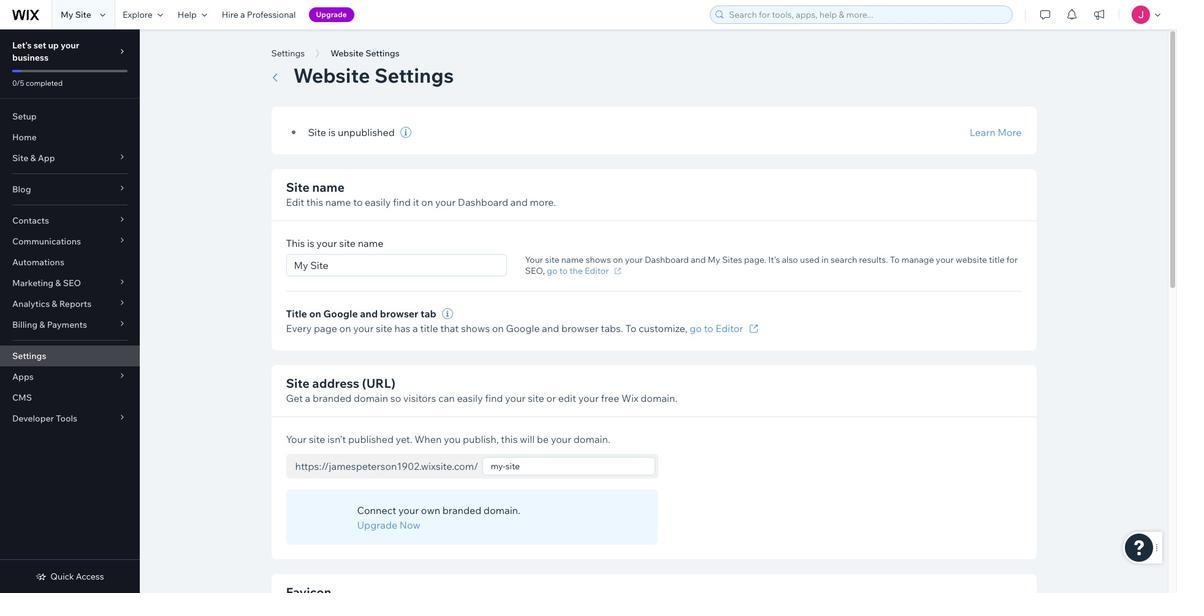 Task type: locate. For each thing, give the bounding box(es) containing it.
0 vertical spatial website settings
[[331, 48, 400, 59]]

1 vertical spatial upgrade
[[357, 519, 397, 532]]

setup link
[[0, 106, 140, 127]]

browser up has
[[380, 308, 418, 320]]

website settings down "website settings" button
[[293, 63, 454, 88]]

easily inside the site address (url) get a branded domain so visitors can easily find your site or edit your free wix domain.
[[457, 392, 483, 405]]

easily
[[365, 196, 391, 208], [457, 392, 483, 405]]

upgrade up "website settings" button
[[316, 10, 347, 19]]

this
[[306, 196, 323, 208], [501, 433, 518, 446]]

apps
[[12, 372, 34, 383]]

your right edit
[[578, 392, 599, 405]]

branded
[[313, 392, 352, 405], [443, 505, 481, 517]]

title inside your site name shows on your dashboard and my sites page. it's also used in search results. to manage your website title for seo,
[[989, 254, 1005, 265]]

branded down address
[[313, 392, 352, 405]]

& inside dropdown button
[[30, 153, 36, 164]]

0 horizontal spatial this
[[306, 196, 323, 208]]

your right be
[[551, 433, 571, 446]]

& inside popup button
[[39, 319, 45, 330]]

0 horizontal spatial shows
[[461, 322, 490, 335]]

and inside your site name shows on your dashboard and my sites page. it's also used in search results. to manage your website title for seo,
[[691, 254, 706, 265]]

a inside the site address (url) get a branded domain so visitors can easily find your site or edit your free wix domain.
[[305, 392, 310, 405]]

1 horizontal spatial browser
[[561, 322, 599, 335]]

title left the for
[[989, 254, 1005, 265]]

0 vertical spatial go
[[547, 265, 557, 277]]

0 vertical spatial dashboard
[[458, 196, 508, 208]]

0 vertical spatial find
[[393, 196, 411, 208]]

is for site
[[328, 126, 336, 139]]

1 vertical spatial go
[[690, 322, 702, 335]]

your up now
[[398, 505, 419, 517]]

learn more button
[[970, 125, 1022, 140]]

0 horizontal spatial go
[[547, 265, 557, 277]]

1 horizontal spatial find
[[485, 392, 503, 405]]

tools
[[56, 413, 77, 424]]

to
[[353, 196, 363, 208], [559, 265, 568, 277], [704, 322, 713, 335]]

1 horizontal spatial easily
[[457, 392, 483, 405]]

website
[[331, 48, 364, 59], [293, 63, 370, 88]]

site
[[75, 9, 91, 20], [308, 126, 326, 139], [12, 153, 28, 164], [286, 180, 310, 195], [286, 376, 310, 391]]

go to editor
[[690, 322, 743, 335]]

branded right own
[[443, 505, 481, 517]]

1 horizontal spatial is
[[328, 126, 336, 139]]

hire a professional link
[[214, 0, 303, 29]]

billing
[[12, 319, 37, 330]]

to right customize,
[[704, 322, 713, 335]]

your right 'up'
[[61, 40, 79, 51]]

title
[[989, 254, 1005, 265], [420, 322, 438, 335]]

let's
[[12, 40, 32, 51]]

edit
[[286, 196, 304, 208]]

your right it
[[435, 196, 456, 208]]

0 vertical spatial shows
[[586, 254, 611, 265]]

1 vertical spatial this
[[501, 433, 518, 446]]

on up page
[[309, 308, 321, 320]]

on inside site name edit this name to easily find it on your dashboard and more.
[[421, 196, 433, 208]]

upgrade inside connect your own branded domain. upgrade now
[[357, 519, 397, 532]]

0 vertical spatial upgrade
[[316, 10, 347, 19]]

name
[[312, 180, 345, 195], [325, 196, 351, 208], [358, 237, 383, 250], [561, 254, 584, 265]]

help
[[178, 9, 197, 20]]

0 vertical spatial google
[[323, 308, 358, 320]]

shows right the
[[586, 254, 611, 265]]

& left app at the top of the page
[[30, 153, 36, 164]]

0 horizontal spatial upgrade
[[316, 10, 347, 19]]

you
[[444, 433, 461, 446]]

branded inside connect your own branded domain. upgrade now
[[443, 505, 481, 517]]

to left the
[[559, 265, 568, 277]]

to for your site name shows on your dashboard and my sites page. it's also used in search results. to manage your website title for seo,
[[559, 265, 568, 277]]

be
[[537, 433, 549, 446]]

find inside the site address (url) get a branded domain so visitors can easily find your site or edit your free wix domain.
[[485, 392, 503, 405]]

site right seo,
[[545, 254, 559, 265]]

is left unpublished in the top of the page
[[328, 126, 336, 139]]

title down tab
[[420, 322, 438, 335]]

1 vertical spatial find
[[485, 392, 503, 405]]

and
[[510, 196, 528, 208], [691, 254, 706, 265], [360, 308, 378, 320], [542, 322, 559, 335]]

1 horizontal spatial to
[[890, 254, 900, 265]]

& right billing
[[39, 319, 45, 330]]

1 vertical spatial easily
[[457, 392, 483, 405]]

apps button
[[0, 367, 140, 387]]

shows right "that"
[[461, 322, 490, 335]]

1 vertical spatial is
[[307, 237, 314, 250]]

0 vertical spatial easily
[[365, 196, 391, 208]]

my up let's set up your business
[[61, 9, 73, 20]]

site for unpublished
[[308, 126, 326, 139]]

to right tabs.
[[625, 322, 636, 335]]

0 horizontal spatial dashboard
[[458, 196, 508, 208]]

this left will on the left bottom
[[501, 433, 518, 446]]

0 vertical spatial to
[[890, 254, 900, 265]]

1 vertical spatial a
[[413, 322, 418, 335]]

1 horizontal spatial a
[[305, 392, 310, 405]]

1 horizontal spatial upgrade
[[357, 519, 397, 532]]

reports
[[59, 299, 91, 310]]

title on google and browser tab
[[286, 308, 436, 320]]

google up page
[[323, 308, 358, 320]]

easily left it
[[365, 196, 391, 208]]

0 horizontal spatial editor
[[585, 265, 609, 277]]

site name edit this name to easily find it on your dashboard and more.
[[286, 180, 556, 208]]

used
[[800, 254, 820, 265]]

your right the go to the editor link at top
[[625, 254, 643, 265]]

0 vertical spatial is
[[328, 126, 336, 139]]

0 horizontal spatial domain.
[[484, 505, 520, 517]]

& for billing
[[39, 319, 45, 330]]

branded inside the site address (url) get a branded domain so visitors can easily find your site or edit your free wix domain.
[[313, 392, 352, 405]]

0 horizontal spatial browser
[[380, 308, 418, 320]]

upgrade down connect
[[357, 519, 397, 532]]

0/5
[[12, 78, 24, 88]]

tab
[[421, 308, 436, 320]]

your left or
[[505, 392, 526, 405]]

2 horizontal spatial to
[[704, 322, 713, 335]]

1 vertical spatial to
[[625, 322, 636, 335]]

google down seo,
[[506, 322, 540, 335]]

this right edit
[[306, 196, 323, 208]]

find
[[393, 196, 411, 208], [485, 392, 503, 405]]

shows
[[586, 254, 611, 265], [461, 322, 490, 335]]

to
[[890, 254, 900, 265], [625, 322, 636, 335]]

a right has
[[413, 322, 418, 335]]

site inside your site name shows on your dashboard and my sites page. it's also used in search results. to manage your website title for seo,
[[545, 254, 559, 265]]

seo
[[63, 278, 81, 289]]

my left sites
[[708, 254, 720, 265]]

1 horizontal spatial go
[[690, 322, 702, 335]]

1 horizontal spatial editor
[[716, 322, 743, 335]]

1 horizontal spatial title
[[989, 254, 1005, 265]]

site left unpublished in the top of the page
[[308, 126, 326, 139]]

easily inside site name edit this name to easily find it on your dashboard and more.
[[365, 196, 391, 208]]

site up "get"
[[286, 376, 310, 391]]

editor
[[585, 265, 609, 277], [716, 322, 743, 335]]

website down upgrade button
[[331, 48, 364, 59]]

learn more
[[970, 126, 1022, 139]]

website settings button
[[324, 44, 406, 63]]

professional
[[247, 9, 296, 20]]

a right "get"
[[305, 392, 310, 405]]

1 horizontal spatial my
[[708, 254, 720, 265]]

0 horizontal spatial to
[[353, 196, 363, 208]]

to inside site name edit this name to easily find it on your dashboard and more.
[[353, 196, 363, 208]]

0 horizontal spatial easily
[[365, 196, 391, 208]]

for
[[1007, 254, 1018, 265]]

site inside dropdown button
[[12, 153, 28, 164]]

marketing
[[12, 278, 53, 289]]

go right customize,
[[690, 322, 702, 335]]

1 vertical spatial website
[[293, 63, 370, 88]]

go
[[547, 265, 557, 277], [690, 322, 702, 335]]

0 vertical spatial a
[[240, 9, 245, 20]]

the
[[570, 265, 583, 277]]

browser
[[380, 308, 418, 320], [561, 322, 599, 335]]

1 vertical spatial title
[[420, 322, 438, 335]]

go for go to editor
[[690, 322, 702, 335]]

1 horizontal spatial this
[[501, 433, 518, 446]]

0 horizontal spatial is
[[307, 237, 314, 250]]

site up edit
[[286, 180, 310, 195]]

your inside your site name shows on your dashboard and my sites page. it's also used in search results. to manage your website title for seo,
[[525, 254, 543, 265]]

1 horizontal spatial dashboard
[[645, 254, 689, 265]]

to inside your site name shows on your dashboard and my sites page. it's also used in search results. to manage your website title for seo,
[[890, 254, 900, 265]]

2 vertical spatial a
[[305, 392, 310, 405]]

marketing & seo button
[[0, 273, 140, 294]]

your left isn't
[[286, 433, 307, 446]]

home
[[12, 132, 37, 143]]

1 vertical spatial domain.
[[574, 433, 610, 446]]

developer tools
[[12, 413, 77, 424]]

& inside dropdown button
[[52, 299, 57, 310]]

find up publish,
[[485, 392, 503, 405]]

upgrade inside button
[[316, 10, 347, 19]]

is right the this
[[307, 237, 314, 250]]

site up let's set up your business
[[75, 9, 91, 20]]

& left "reports"
[[52, 299, 57, 310]]

quick access button
[[36, 571, 104, 582]]

on right page
[[339, 322, 351, 335]]

connect
[[357, 505, 396, 517]]

0 vertical spatial domain.
[[641, 392, 678, 405]]

settings inside 'settings' button
[[271, 48, 305, 59]]

upgrade button
[[309, 7, 354, 22]]

site inside the site address (url) get a branded domain so visitors can easily find your site or edit your free wix domain.
[[286, 376, 310, 391]]

website down "website settings" button
[[293, 63, 370, 88]]

automations link
[[0, 252, 140, 273]]

go for go to the editor
[[547, 265, 557, 277]]

site left has
[[376, 322, 392, 335]]

developer
[[12, 413, 54, 424]]

website settings down upgrade button
[[331, 48, 400, 59]]

1 horizontal spatial shows
[[586, 254, 611, 265]]

site inside site name edit this name to easily find it on your dashboard and more.
[[286, 180, 310, 195]]

0 vertical spatial title
[[989, 254, 1005, 265]]

& left seo on the left
[[55, 278, 61, 289]]

a right hire
[[240, 9, 245, 20]]

2 horizontal spatial a
[[413, 322, 418, 335]]

and left sites
[[691, 254, 706, 265]]

on right "that"
[[492, 322, 504, 335]]

browser left tabs.
[[561, 322, 599, 335]]

it
[[413, 196, 419, 208]]

to up this is your site name at top left
[[353, 196, 363, 208]]

your left the
[[525, 254, 543, 265]]

let's set up your business
[[12, 40, 79, 63]]

0 horizontal spatial a
[[240, 9, 245, 20]]

billing & payments
[[12, 319, 87, 330]]

sites
[[722, 254, 742, 265]]

1 horizontal spatial your
[[525, 254, 543, 265]]

settings inside settings link
[[12, 351, 46, 362]]

& inside dropdown button
[[55, 278, 61, 289]]

on right go to the editor
[[613, 254, 623, 265]]

1 vertical spatial your
[[286, 433, 307, 446]]

site for (url)
[[286, 376, 310, 391]]

1 vertical spatial my
[[708, 254, 720, 265]]

2 vertical spatial domain.
[[484, 505, 520, 517]]

0 horizontal spatial title
[[420, 322, 438, 335]]

0 horizontal spatial my
[[61, 9, 73, 20]]

0 horizontal spatial to
[[625, 322, 636, 335]]

your for your site isn't published yet. when you publish, this will be your domain.
[[286, 433, 307, 446]]

0 vertical spatial website
[[331, 48, 364, 59]]

site down home
[[12, 153, 28, 164]]

None field
[[290, 255, 502, 276], [487, 458, 651, 475], [290, 255, 502, 276], [487, 458, 651, 475]]

your inside site name edit this name to easily find it on your dashboard and more.
[[435, 196, 456, 208]]

to inside go to editor link
[[704, 322, 713, 335]]

1 horizontal spatial google
[[506, 322, 540, 335]]

own
[[421, 505, 440, 517]]

dashboard inside your site name shows on your dashboard and my sites page. it's also used in search results. to manage your website title for seo,
[[645, 254, 689, 265]]

your inside let's set up your business
[[61, 40, 79, 51]]

& for site
[[30, 153, 36, 164]]

setup
[[12, 111, 37, 122]]

go right seo,
[[547, 265, 557, 277]]

site left or
[[528, 392, 544, 405]]

0 vertical spatial this
[[306, 196, 323, 208]]

find left it
[[393, 196, 411, 208]]

1 horizontal spatial to
[[559, 265, 568, 277]]

tabs.
[[601, 322, 623, 335]]

0 vertical spatial your
[[525, 254, 543, 265]]

1 horizontal spatial branded
[[443, 505, 481, 517]]

1 vertical spatial to
[[559, 265, 568, 277]]

1 vertical spatial branded
[[443, 505, 481, 517]]

easily right can
[[457, 392, 483, 405]]

1 vertical spatial browser
[[561, 322, 599, 335]]

your
[[525, 254, 543, 265], [286, 433, 307, 446]]

shows inside your site name shows on your dashboard and my sites page. it's also used in search results. to manage your website title for seo,
[[586, 254, 611, 265]]

2 vertical spatial to
[[704, 322, 713, 335]]

0 vertical spatial branded
[[313, 392, 352, 405]]

and left "more."
[[510, 196, 528, 208]]

to right results.
[[890, 254, 900, 265]]

1 vertical spatial dashboard
[[645, 254, 689, 265]]

completed
[[26, 78, 63, 88]]

0 horizontal spatial find
[[393, 196, 411, 208]]

0 horizontal spatial your
[[286, 433, 307, 446]]

it's
[[768, 254, 780, 265]]

0 vertical spatial to
[[353, 196, 363, 208]]

site & app button
[[0, 148, 140, 169]]

0 horizontal spatial branded
[[313, 392, 352, 405]]

can
[[438, 392, 455, 405]]

0 vertical spatial browser
[[380, 308, 418, 320]]

on right it
[[421, 196, 433, 208]]

2 horizontal spatial domain.
[[641, 392, 678, 405]]

blog
[[12, 184, 31, 195]]

1 horizontal spatial domain.
[[574, 433, 610, 446]]



Task type: vqa. For each thing, say whether or not it's contained in the screenshot.
the Reports
yes



Task type: describe. For each thing, give the bounding box(es) containing it.
title
[[286, 308, 307, 320]]

0/5 completed
[[12, 78, 63, 88]]

more.
[[530, 196, 556, 208]]

app
[[38, 153, 55, 164]]

published
[[348, 433, 394, 446]]

upgrade now link
[[357, 518, 420, 533]]

page.
[[744, 254, 766, 265]]

this is your site name
[[286, 237, 383, 250]]

1 vertical spatial google
[[506, 322, 540, 335]]

site for edit
[[286, 180, 310, 195]]

up
[[48, 40, 59, 51]]

& for marketing
[[55, 278, 61, 289]]

site & app
[[12, 153, 55, 164]]

go to the editor
[[547, 265, 609, 277]]

address
[[312, 376, 359, 391]]

your inside connect your own branded domain. upgrade now
[[398, 505, 419, 517]]

and down seo,
[[542, 322, 559, 335]]

more
[[998, 126, 1022, 139]]

unpublished
[[338, 126, 395, 139]]

this inside site name edit this name to easily find it on your dashboard and more.
[[306, 196, 323, 208]]

search
[[831, 254, 857, 265]]

so
[[390, 392, 401, 405]]

domain. inside connect your own branded domain. upgrade now
[[484, 505, 520, 517]]

quick
[[50, 571, 74, 582]]

communications button
[[0, 231, 140, 252]]

site address (url) get a branded domain so visitors can easily find your site or edit your free wix domain.
[[286, 376, 678, 405]]

website settings inside button
[[331, 48, 400, 59]]

isn't
[[327, 433, 346, 446]]

analytics & reports button
[[0, 294, 140, 315]]

domain. inside the site address (url) get a branded domain so visitors can easily find your site or edit your free wix domain.
[[641, 392, 678, 405]]

also
[[782, 254, 798, 265]]

get
[[286, 392, 303, 405]]

cms link
[[0, 387, 140, 408]]

1 vertical spatial shows
[[461, 322, 490, 335]]

learn
[[970, 126, 996, 139]]

your site name shows on your dashboard and my sites page. it's also used in search results. to manage your website title for seo,
[[525, 254, 1018, 277]]

your site isn't published yet. when you publish, this will be your domain.
[[286, 433, 610, 446]]

free
[[601, 392, 619, 405]]

contacts
[[12, 215, 49, 226]]

now
[[400, 519, 420, 532]]

and left tab
[[360, 308, 378, 320]]

yet.
[[396, 433, 412, 446]]

(url)
[[362, 376, 396, 391]]

on inside your site name shows on your dashboard and my sites page. it's also used in search results. to manage your website title for seo,
[[613, 254, 623, 265]]

your right the this
[[317, 237, 337, 250]]

will
[[520, 433, 535, 446]]

every page on your site has a title that shows on google and browser tabs.
[[286, 322, 625, 335]]

cms
[[12, 392, 32, 403]]

site inside the site address (url) get a branded domain so visitors can easily find your site or edit your free wix domain.
[[528, 392, 544, 405]]

website
[[956, 254, 987, 265]]

your for your site name shows on your dashboard and my sites page. it's also used in search results. to manage your website title for seo,
[[525, 254, 543, 265]]

explore
[[123, 9, 153, 20]]

developer tools button
[[0, 408, 140, 429]]

0 vertical spatial editor
[[585, 265, 609, 277]]

website inside "website settings" button
[[331, 48, 364, 59]]

settings button
[[265, 44, 311, 63]]

my inside your site name shows on your dashboard and my sites page. it's also used in search results. to manage your website title for seo,
[[708, 254, 720, 265]]

to for to customize,
[[704, 322, 713, 335]]

domain
[[354, 392, 388, 405]]

publish,
[[463, 433, 499, 446]]

analytics & reports
[[12, 299, 91, 310]]

automations
[[12, 257, 64, 268]]

when
[[415, 433, 442, 446]]

1 vertical spatial website settings
[[293, 63, 454, 88]]

sidebar element
[[0, 29, 140, 593]]

that
[[440, 322, 459, 335]]

help button
[[170, 0, 214, 29]]

hire a professional
[[222, 9, 296, 20]]

billing & payments button
[[0, 315, 140, 335]]

your down title on google and browser tab
[[353, 322, 374, 335]]

analytics
[[12, 299, 50, 310]]

your left website
[[936, 254, 954, 265]]

0 vertical spatial my
[[61, 9, 73, 20]]

is for this
[[307, 237, 314, 250]]

dashboard inside site name edit this name to easily find it on your dashboard and more.
[[458, 196, 508, 208]]

settings link
[[0, 346, 140, 367]]

to customize,
[[625, 322, 690, 335]]

and inside site name edit this name to easily find it on your dashboard and more.
[[510, 196, 528, 208]]

site is unpublished
[[308, 126, 395, 139]]

go to the editor link
[[547, 265, 624, 277]]

or
[[546, 392, 556, 405]]

settings inside "website settings" button
[[366, 48, 400, 59]]

blog button
[[0, 179, 140, 200]]

site right the this
[[339, 237, 356, 250]]

& for analytics
[[52, 299, 57, 310]]

this
[[286, 237, 305, 250]]

find inside site name edit this name to easily find it on your dashboard and more.
[[393, 196, 411, 208]]

quick access
[[50, 571, 104, 582]]

has
[[395, 322, 410, 335]]

communications
[[12, 236, 81, 247]]

payments
[[47, 319, 87, 330]]

1 vertical spatial editor
[[716, 322, 743, 335]]

business
[[12, 52, 49, 63]]

customize,
[[639, 322, 688, 335]]

page
[[314, 322, 337, 335]]

wix
[[621, 392, 639, 405]]

Search for tools, apps, help & more... field
[[725, 6, 1009, 23]]

my site
[[61, 9, 91, 20]]

site for app
[[12, 153, 28, 164]]

access
[[76, 571, 104, 582]]

site left isn't
[[309, 433, 325, 446]]

name inside your site name shows on your dashboard and my sites page. it's also used in search results. to manage your website title for seo,
[[561, 254, 584, 265]]

go to editor link
[[690, 321, 762, 336]]

visitors
[[403, 392, 436, 405]]

edit
[[558, 392, 576, 405]]

results.
[[859, 254, 888, 265]]

seo,
[[525, 265, 545, 277]]

hire
[[222, 9, 238, 20]]

0 horizontal spatial google
[[323, 308, 358, 320]]

connect your own branded domain. upgrade now
[[357, 505, 520, 532]]



